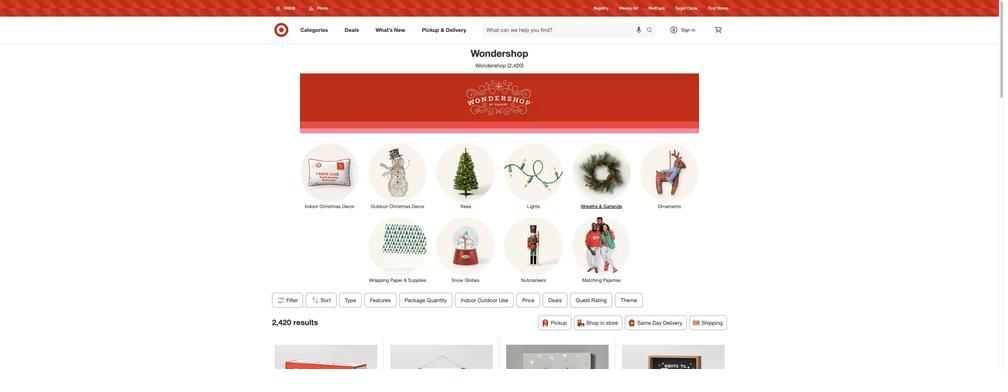Task type: describe. For each thing, give the bounding box(es) containing it.
nutcrackers
[[521, 278, 546, 283]]

outdoor inside button
[[478, 297, 498, 304]]

snow globes
[[452, 278, 480, 283]]

delivery for pickup & delivery
[[446, 26, 467, 33]]

deals button
[[543, 293, 568, 308]]

What can we help you find? suggestions appear below search field
[[483, 23, 649, 37]]

outdoor christmas decor link
[[364, 142, 432, 210]]

package
[[405, 297, 426, 304]]

redcard
[[649, 6, 665, 11]]

features
[[370, 297, 391, 304]]

weekly ad link
[[620, 5, 638, 11]]

wrapping
[[369, 278, 389, 283]]

wondershop wondershop (2,420)
[[471, 47, 529, 69]]

globes
[[465, 278, 480, 283]]

wrapping paper & supplies
[[369, 278, 426, 283]]

sign in link
[[665, 23, 706, 37]]

day
[[653, 320, 662, 326]]

shipping
[[702, 320, 723, 326]]

store
[[606, 320, 618, 326]]

decor for indoor christmas decor
[[342, 204, 355, 209]]

in for sign
[[692, 27, 696, 33]]

garlands
[[604, 204, 623, 209]]

indoor christmas decor
[[305, 204, 355, 209]]

sort
[[321, 297, 331, 304]]

guest rating button
[[570, 293, 613, 308]]

target
[[676, 6, 687, 11]]

christmas for outdoor
[[390, 204, 411, 209]]

lights
[[528, 204, 540, 209]]

registry link
[[594, 5, 609, 11]]

indoor outdoor use
[[461, 297, 509, 304]]

christmas for indoor
[[320, 204, 341, 209]]

deals for deals link
[[345, 26, 359, 33]]

type
[[345, 297, 356, 304]]

trees link
[[432, 142, 500, 210]]

wondershop inside wondershop wondershop (2,420)
[[476, 62, 506, 69]]

what's new link
[[370, 23, 414, 37]]

shipping button
[[690, 316, 728, 330]]

rating
[[592, 297, 607, 304]]

deals link
[[339, 23, 367, 37]]

filter button
[[272, 293, 303, 308]]

registry
[[594, 6, 609, 11]]

package quantity button
[[399, 293, 453, 308]]

0 vertical spatial outdoor
[[371, 204, 388, 209]]

filter
[[287, 297, 298, 304]]

find stores
[[709, 6, 729, 11]]

shop in store
[[587, 320, 618, 326]]

pickup button
[[539, 316, 572, 330]]

sign in
[[682, 27, 696, 33]]

wrapping paper & supplies link
[[364, 216, 432, 284]]

supplies
[[408, 278, 426, 283]]

quantity
[[427, 297, 447, 304]]

2,420 results
[[272, 318, 318, 327]]

paper
[[390, 278, 403, 283]]

what's
[[376, 26, 393, 33]]

shop
[[587, 320, 599, 326]]

deals for the deals button
[[549, 297, 562, 304]]

stores
[[717, 6, 729, 11]]

wondershop at target image
[[300, 73, 700, 133]]

wreaths
[[581, 204, 598, 209]]

0 vertical spatial wondershop
[[471, 47, 529, 59]]

what's new
[[376, 26, 406, 33]]

categories
[[301, 26, 328, 33]]

snow
[[452, 278, 464, 283]]

& for pickup
[[441, 26, 445, 33]]



Task type: vqa. For each thing, say whether or not it's contained in the screenshot.
the (2,420)
yes



Task type: locate. For each thing, give the bounding box(es) containing it.
1 horizontal spatial decor
[[412, 204, 425, 209]]

& for wreaths
[[599, 204, 602, 209]]

weekly
[[620, 6, 632, 11]]

wondershop left (2,420)
[[476, 62, 506, 69]]

1 vertical spatial deals
[[549, 297, 562, 304]]

indoor
[[305, 204, 318, 209], [461, 297, 476, 304]]

delivery
[[446, 26, 467, 33], [664, 320, 683, 326]]

pickup
[[422, 26, 439, 33], [551, 320, 567, 326]]

shop in store button
[[574, 316, 623, 330]]

pickup for pickup
[[551, 320, 567, 326]]

1 horizontal spatial delivery
[[664, 320, 683, 326]]

13"x16.5" christmas countdown punch box red - wondershop™ image
[[275, 345, 377, 369], [275, 345, 377, 369]]

1 decor from the left
[[342, 204, 355, 209]]

2 christmas from the left
[[390, 204, 411, 209]]

use
[[499, 297, 509, 304]]

0 horizontal spatial outdoor
[[371, 204, 388, 209]]

package quantity
[[405, 297, 447, 304]]

search button
[[644, 23, 660, 39]]

1 horizontal spatial deals
[[549, 297, 562, 304]]

results
[[294, 318, 318, 327]]

matching pajamas
[[583, 278, 621, 283]]

0 vertical spatial in
[[692, 27, 696, 33]]

redcard link
[[649, 5, 665, 11]]

pickup & delivery link
[[417, 23, 475, 37]]

0 horizontal spatial christmas
[[320, 204, 341, 209]]

wondershop
[[471, 47, 529, 59], [476, 62, 506, 69]]

1 vertical spatial delivery
[[664, 320, 683, 326]]

price
[[523, 297, 535, 304]]

price button
[[517, 293, 540, 308]]

0 horizontal spatial &
[[404, 278, 407, 283]]

in for shop
[[601, 320, 605, 326]]

1 vertical spatial in
[[601, 320, 605, 326]]

in inside button
[[601, 320, 605, 326]]

indoor for indoor outdoor use
[[461, 297, 476, 304]]

0 horizontal spatial pickup
[[422, 26, 439, 33]]

0 vertical spatial indoor
[[305, 204, 318, 209]]

guest rating
[[576, 297, 607, 304]]

in left store at the bottom right of page
[[601, 320, 605, 326]]

1 horizontal spatial outdoor
[[478, 297, 498, 304]]

2 horizontal spatial &
[[599, 204, 602, 209]]

trees
[[460, 204, 471, 209]]

features button
[[365, 293, 397, 308]]

christmas
[[320, 204, 341, 209], [390, 204, 411, 209]]

type button
[[339, 293, 362, 308]]

0 horizontal spatial indoor
[[305, 204, 318, 209]]

sort button
[[306, 293, 337, 308]]

search
[[644, 27, 660, 34]]

indoor outdoor use button
[[455, 293, 514, 308]]

pickup & delivery
[[422, 26, 467, 33]]

0 vertical spatial deals
[[345, 26, 359, 33]]

94806 button
[[272, 2, 302, 14]]

14" wood 'nights 'til christmas' advent calendar with wreath counter black/white - wondershop™ image
[[622, 345, 725, 369], [622, 345, 725, 369]]

wreaths & garlands
[[581, 204, 623, 209]]

2,420
[[272, 318, 291, 327]]

target circle link
[[676, 5, 698, 11]]

circle
[[688, 6, 698, 11]]

categories link
[[295, 23, 337, 37]]

pinole
[[317, 6, 328, 11]]

0 horizontal spatial deals
[[345, 26, 359, 33]]

deals left what's
[[345, 26, 359, 33]]

same day delivery
[[638, 320, 683, 326]]

find
[[709, 6, 716, 11]]

0 horizontal spatial in
[[601, 320, 605, 326]]

target circle
[[676, 6, 698, 11]]

new
[[394, 26, 406, 33]]

sign
[[682, 27, 691, 33]]

0 vertical spatial delivery
[[446, 26, 467, 33]]

ornaments link
[[636, 142, 704, 210]]

deals up pickup button
[[549, 297, 562, 304]]

2 decor from the left
[[412, 204, 425, 209]]

indoor for indoor christmas decor
[[305, 204, 318, 209]]

1 horizontal spatial indoor
[[461, 297, 476, 304]]

delivery for same day delivery
[[664, 320, 683, 326]]

wreaths & garlands link
[[568, 142, 636, 210]]

weekly ad
[[620, 6, 638, 11]]

&
[[441, 26, 445, 33], [599, 204, 602, 209], [404, 278, 407, 283]]

1 vertical spatial outdoor
[[478, 297, 498, 304]]

pickup down the deals button
[[551, 320, 567, 326]]

christmas inside outdoor christmas decor link
[[390, 204, 411, 209]]

outdoor christmas decor
[[371, 204, 425, 209]]

in right sign
[[692, 27, 696, 33]]

matching
[[583, 278, 602, 283]]

ornaments
[[658, 204, 681, 209]]

nutcrackers link
[[500, 216, 568, 284]]

pickup for pickup & delivery
[[422, 26, 439, 33]]

1 vertical spatial wondershop
[[476, 62, 506, 69]]

pinole button
[[305, 2, 333, 14]]

ad
[[633, 6, 638, 11]]

1 vertical spatial &
[[599, 204, 602, 209]]

snow globes link
[[432, 216, 500, 284]]

pickup right new
[[422, 26, 439, 33]]

1 horizontal spatial christmas
[[390, 204, 411, 209]]

0 horizontal spatial decor
[[342, 204, 355, 209]]

1 vertical spatial pickup
[[551, 320, 567, 326]]

wondershop up (2,420)
[[471, 47, 529, 59]]

theme
[[621, 297, 638, 304]]

pajamas
[[603, 278, 621, 283]]

0 vertical spatial &
[[441, 26, 445, 33]]

(2,420)
[[508, 62, 524, 69]]

1 horizontal spatial in
[[692, 27, 696, 33]]

delivery inside button
[[664, 320, 683, 326]]

pickup inside button
[[551, 320, 567, 326]]

decor for outdoor christmas decor
[[412, 204, 425, 209]]

1 vertical spatial indoor
[[461, 297, 476, 304]]

decor
[[342, 204, 355, 209], [412, 204, 425, 209]]

23.25" fabric 'merry christmas' hanging advent calendar white - wondershop™ image
[[391, 345, 493, 369], [391, 345, 493, 369]]

theme button
[[616, 293, 643, 308]]

18.78" battery operated lit 'sleeps 'til christmas' wood countdown sign cream - wondershop™ image
[[506, 345, 609, 369], [506, 345, 609, 369]]

matching pajamas link
[[568, 216, 636, 284]]

deals inside button
[[549, 297, 562, 304]]

christmas inside 'indoor christmas decor' link
[[320, 204, 341, 209]]

same day delivery button
[[625, 316, 687, 330]]

1 horizontal spatial &
[[441, 26, 445, 33]]

94806
[[284, 6, 295, 11]]

find stores link
[[709, 5, 729, 11]]

outdoor
[[371, 204, 388, 209], [478, 297, 498, 304]]

lights link
[[500, 142, 568, 210]]

same
[[638, 320, 651, 326]]

indoor inside button
[[461, 297, 476, 304]]

1 christmas from the left
[[320, 204, 341, 209]]

1 horizontal spatial pickup
[[551, 320, 567, 326]]

2 vertical spatial &
[[404, 278, 407, 283]]

indoor christmas decor link
[[296, 142, 364, 210]]

0 vertical spatial pickup
[[422, 26, 439, 33]]

0 horizontal spatial delivery
[[446, 26, 467, 33]]

guest
[[576, 297, 590, 304]]



